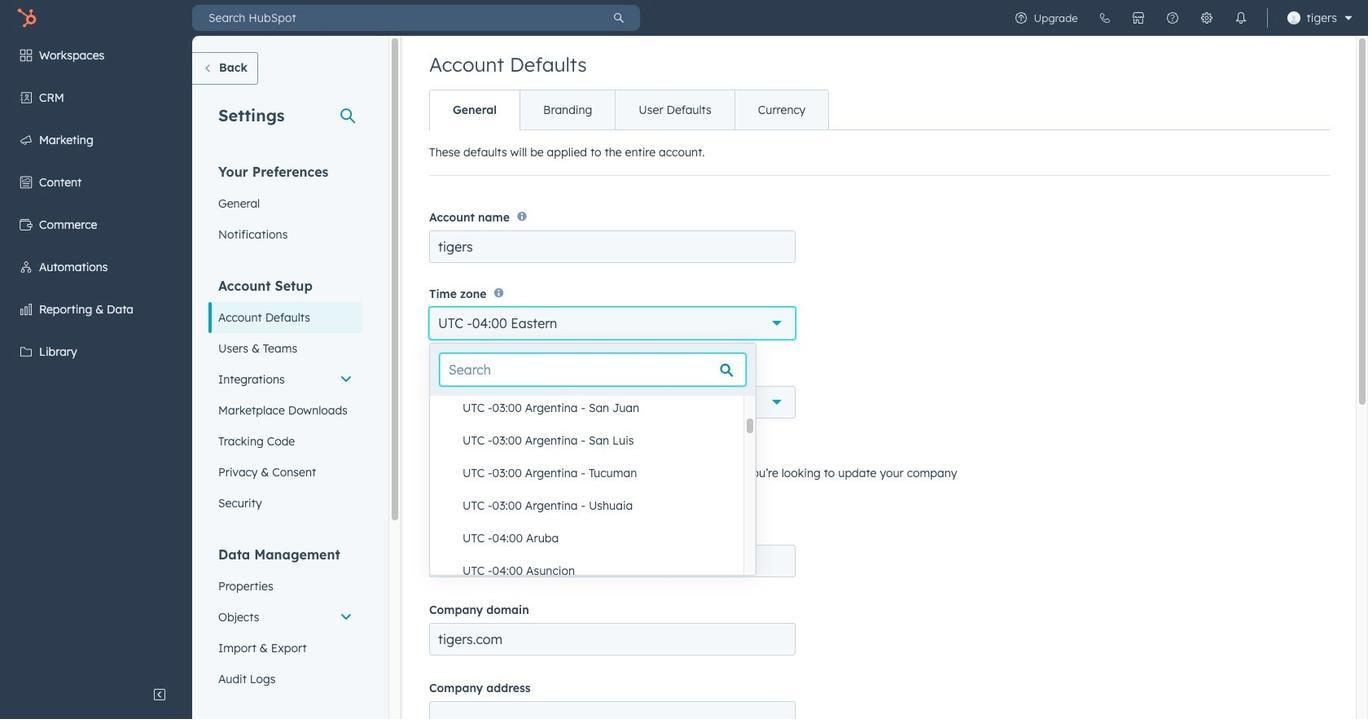 Task type: locate. For each thing, give the bounding box(es) containing it.
Search HubSpot search field
[[192, 5, 598, 31]]

None field
[[430, 344, 756, 588]]

None text field
[[429, 545, 796, 578], [429, 623, 796, 656], [429, 545, 796, 578], [429, 623, 796, 656]]

data management element
[[209, 546, 363, 695]]

help image
[[1167, 11, 1180, 24]]

None text field
[[429, 231, 796, 263], [429, 702, 796, 720], [429, 231, 796, 263], [429, 702, 796, 720]]

settings image
[[1201, 11, 1214, 24]]

list box
[[430, 392, 756, 588]]

navigation
[[429, 90, 830, 130]]

account setup element
[[209, 277, 363, 519]]

menu
[[1004, 0, 1359, 36], [0, 36, 192, 679]]

your preferences element
[[209, 163, 363, 250]]



Task type: vqa. For each thing, say whether or not it's contained in the screenshot.
navigation
yes



Task type: describe. For each thing, give the bounding box(es) containing it.
1 horizontal spatial menu
[[1004, 0, 1359, 36]]

0 horizontal spatial menu
[[0, 36, 192, 679]]

notifications image
[[1235, 11, 1248, 24]]

howard n/a image
[[1288, 11, 1301, 24]]

Search search field
[[440, 354, 746, 386]]

marketplaces image
[[1132, 11, 1145, 24]]



